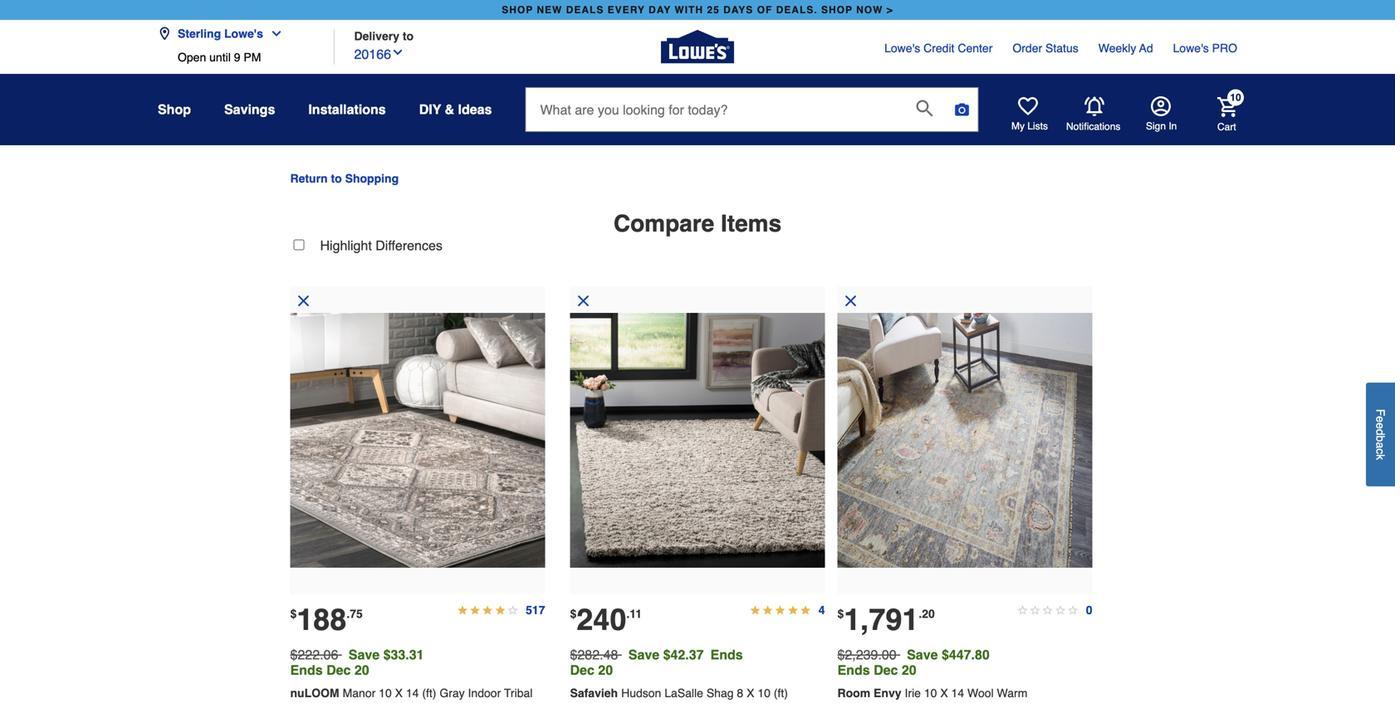Task type: locate. For each thing, give the bounding box(es) containing it.
2 x from the left
[[747, 687, 755, 700]]

1 horizontal spatial area
[[710, 703, 735, 704]]

$ 240 . 11
[[570, 603, 642, 638]]

0 horizontal spatial lowe's
[[224, 27, 263, 40]]

lowe's inside "link"
[[885, 42, 921, 55]]

chevron
[[663, 703, 707, 704]]

area inside manor 10 x 14 (ft) gray indoor tribal area rug
[[290, 703, 315, 704]]

20 up the manor
[[355, 663, 369, 678]]

$ for 1,791
[[838, 608, 844, 621]]

new
[[537, 4, 563, 16]]

.
[[347, 608, 350, 621], [627, 608, 630, 621], [919, 608, 922, 621]]

x
[[395, 687, 403, 700], [747, 687, 755, 700], [941, 687, 948, 700]]

no image
[[295, 293, 312, 309], [575, 293, 592, 309]]

to right return
[[331, 172, 342, 185]]

20 up 'safavieh'
[[598, 663, 613, 678]]

20 inside save $33.31 ends dec 20
[[355, 663, 369, 678]]

1 vertical spatial to
[[331, 172, 342, 185]]

dec for 240
[[570, 663, 595, 678]]

$ inside $ 188 . 75
[[290, 608, 297, 621]]

ivory/gray
[[570, 703, 624, 704]]

1,791
[[844, 603, 919, 638]]

3 dec from the left
[[874, 663, 898, 678]]

3 save from the left
[[907, 648, 938, 663]]

d
[[1374, 430, 1388, 436]]

rug
[[318, 703, 339, 704], [738, 703, 759, 704]]

pm
[[244, 51, 261, 64]]

dec up the manor
[[327, 663, 351, 678]]

product image image
[[290, 313, 545, 568], [570, 313, 825, 568], [838, 313, 1093, 568]]

5 out of 5 stars image
[[788, 606, 798, 616], [801, 606, 811, 616]]

room
[[838, 687, 871, 700]]

my lists link
[[1012, 96, 1048, 133]]

1 horizontal spatial .
[[627, 608, 630, 621]]

ends inside "save $42.37 ends dec 20"
[[711, 648, 743, 663]]

0 horizontal spatial indoor
[[468, 687, 501, 700]]

0 horizontal spatial area
[[290, 703, 315, 704]]

0 horizontal spatial ends
[[290, 663, 323, 678]]

1 horizontal spatial shop
[[822, 4, 853, 16]]

area down the nuloom
[[290, 703, 315, 704]]

save inside "save $42.37 ends dec 20"
[[629, 648, 660, 663]]

0 out of 5 stars image for 2nd the 0 out of 5 stars element from left
[[1031, 606, 1041, 616]]

diy & ideas button
[[419, 95, 492, 125]]

ends up the nuloom
[[290, 663, 323, 678]]

1 save from the left
[[349, 648, 380, 663]]

0 horizontal spatial x
[[395, 687, 403, 700]]

compare
[[614, 211, 715, 237]]

4 out of 5 stars element
[[458, 606, 468, 616], [470, 606, 480, 616], [483, 606, 493, 616], [495, 606, 505, 616], [508, 606, 518, 616]]

14 for wool
[[952, 687, 965, 700]]

x for room envy
[[941, 687, 948, 700]]

save for 188
[[349, 648, 380, 663]]

lowe's home improvement notification center image
[[1085, 97, 1105, 117]]

1 horizontal spatial $
[[570, 608, 577, 621]]

irie
[[905, 687, 921, 700]]

1 horizontal spatial lowe's
[[885, 42, 921, 55]]

ideas
[[458, 102, 492, 117]]

1 4 out of 5 stars image from the left
[[458, 606, 468, 616]]

14 left wool
[[952, 687, 965, 700]]

indoor
[[468, 687, 501, 700], [627, 703, 660, 704], [932, 703, 965, 704]]

4 4 out of 5 stars image from the left
[[495, 606, 505, 616]]

10 right the manor
[[379, 687, 392, 700]]

20 for 240
[[598, 663, 613, 678]]

shop left "new"
[[502, 4, 533, 16]]

dec inside save $33.31 ends dec 20
[[327, 663, 351, 678]]

1 horizontal spatial dec
[[570, 663, 595, 678]]

indoor down hudson
[[627, 703, 660, 704]]

. for 240
[[627, 608, 630, 621]]

4 0 out of 5 stars image from the left
[[1056, 606, 1066, 616]]

weekly ad
[[1099, 42, 1154, 55]]

delivery
[[354, 29, 400, 43]]

2 horizontal spatial x
[[941, 687, 948, 700]]

2 5 out of 5 stars image from the left
[[763, 606, 773, 616]]

shop button
[[158, 95, 191, 125]]

ends up room
[[838, 663, 870, 678]]

$42.37
[[663, 648, 704, 663]]

$ for 188
[[290, 608, 297, 621]]

installations button
[[308, 95, 386, 125]]

1 horizontal spatial to
[[403, 29, 414, 43]]

3 0 out of 5 stars image from the left
[[1043, 606, 1053, 616]]

to
[[403, 29, 414, 43], [331, 172, 342, 185]]

lowe's
[[224, 27, 263, 40], [885, 42, 921, 55], [1174, 42, 1209, 55]]

4 out of 5 stars image
[[508, 606, 518, 616]]

rug inside manor 10 x 14 (ft) gray indoor tribal area rug
[[318, 703, 339, 704]]

shag
[[707, 687, 734, 700]]

25
[[707, 4, 720, 16]]

0
[[1086, 604, 1093, 617]]

indoor inside hudson lasalle shag 8 x 10 (ft) ivory/gray indoor chevron area rug
[[627, 703, 660, 704]]

$ 188 . 75
[[290, 603, 363, 638]]

rug down the nuloom
[[318, 703, 339, 704]]

2 horizontal spatial 5 out of 5 stars image
[[776, 606, 786, 616]]

dec inside "save $42.37 ends dec 20"
[[570, 663, 595, 678]]

0 horizontal spatial $
[[290, 608, 297, 621]]

1 rug from the left
[[318, 703, 339, 704]]

0 horizontal spatial shop
[[502, 4, 533, 16]]

2 horizontal spatial product image image
[[838, 313, 1093, 568]]

0 horizontal spatial rug
[[318, 703, 339, 704]]

. inside $ 188 . 75
[[347, 608, 350, 621]]

1 14 from the left
[[406, 687, 419, 700]]

f e e d b a c k
[[1374, 409, 1388, 461]]

differences
[[376, 238, 443, 253]]

3 x from the left
[[941, 687, 948, 700]]

1 horizontal spatial product image image
[[570, 313, 825, 568]]

e up b
[[1374, 423, 1388, 430]]

1 horizontal spatial x
[[747, 687, 755, 700]]

lowe's left credit
[[885, 42, 921, 55]]

dec inside save $447.80 ends dec 20
[[874, 663, 898, 678]]

area down shag
[[710, 703, 735, 704]]

save
[[349, 648, 380, 663], [629, 648, 660, 663], [907, 648, 938, 663]]

1 horizontal spatial indoor
[[627, 703, 660, 704]]

order
[[1013, 42, 1043, 55]]

2 0 out of 5 stars image from the left
[[1031, 606, 1041, 616]]

0 vertical spatial chevron down image
[[263, 27, 283, 40]]

14
[[406, 687, 419, 700], [952, 687, 965, 700]]

1 horizontal spatial ends
[[711, 648, 743, 663]]

1 horizontal spatial no image
[[575, 293, 592, 309]]

save inside save $33.31 ends dec 20
[[349, 648, 380, 663]]

$2,239.00
[[838, 648, 897, 663]]

4 0 out of 5 stars element from the left
[[1056, 606, 1066, 616]]

Search Query text field
[[526, 88, 903, 131]]

x right 8
[[747, 687, 755, 700]]

10 inside hudson lasalle shag 8 x 10 (ft) ivory/gray indoor chevron area rug
[[758, 687, 771, 700]]

x inside manor 10 x 14 (ft) gray indoor tribal area rug
[[395, 687, 403, 700]]

0 horizontal spatial 5 out of 5 stars image
[[750, 606, 760, 616]]

14 down $33.31
[[406, 687, 419, 700]]

2 5 out of 5 stars image from the left
[[801, 606, 811, 616]]

. inside $ 1,791 . 20
[[919, 608, 922, 621]]

lists
[[1028, 120, 1048, 132]]

$ inside the $ 240 . 11
[[570, 608, 577, 621]]

2 horizontal spatial save
[[907, 648, 938, 663]]

(ft)
[[422, 687, 436, 700], [774, 687, 788, 700]]

2 horizontal spatial indoor
[[932, 703, 965, 704]]

rug inside hudson lasalle shag 8 x 10 (ft) ivory/gray indoor chevron area rug
[[738, 703, 759, 704]]

sterling lowe's
[[178, 27, 263, 40]]

no image for 3rd product image from right
[[295, 293, 312, 309]]

5 out of 5 stars element
[[750, 606, 760, 616], [763, 606, 773, 616], [776, 606, 786, 616], [788, 606, 798, 616], [801, 606, 811, 616]]

3 0 out of 5 stars element from the left
[[1043, 606, 1053, 616]]

0 horizontal spatial 5 out of 5 stars image
[[788, 606, 798, 616]]

save up hudson
[[629, 648, 660, 663]]

indoor inside the irie 10 x 14 wool warm gray/rattan gold indoor floral/botanical orienta
[[932, 703, 965, 704]]

0 horizontal spatial 14
[[406, 687, 419, 700]]

ends inside save $33.31 ends dec 20
[[290, 663, 323, 678]]

search image
[[917, 100, 933, 117]]

0 out of 5 stars element
[[1018, 606, 1028, 616], [1031, 606, 1041, 616], [1043, 606, 1053, 616], [1056, 606, 1066, 616], [1068, 606, 1078, 616]]

shop
[[502, 4, 533, 16], [822, 4, 853, 16]]

dec up envy
[[874, 663, 898, 678]]

save for 240
[[629, 648, 660, 663]]

0 horizontal spatial save
[[349, 648, 380, 663]]

tribal
[[504, 687, 533, 700]]

None search field
[[525, 87, 979, 147]]

no image
[[843, 293, 860, 309]]

5 out of 5 stars image
[[750, 606, 760, 616], [763, 606, 773, 616], [776, 606, 786, 616]]

ends for 1,791
[[838, 663, 870, 678]]

$282.48
[[570, 648, 618, 663]]

1 horizontal spatial 5 out of 5 stars image
[[801, 606, 811, 616]]

deals
[[566, 4, 604, 16]]

indoor right gray
[[468, 687, 501, 700]]

x down $33.31
[[395, 687, 403, 700]]

2 save from the left
[[629, 648, 660, 663]]

None checkbox
[[294, 240, 304, 250]]

return to shopping
[[290, 172, 399, 185]]

lowe's up 9
[[224, 27, 263, 40]]

(ft) left gray
[[422, 687, 436, 700]]

2 horizontal spatial $
[[838, 608, 844, 621]]

1 $ from the left
[[290, 608, 297, 621]]

20 inside "save $42.37 ends dec 20"
[[598, 663, 613, 678]]

chevron down image
[[263, 27, 283, 40], [391, 46, 405, 59]]

2 (ft) from the left
[[774, 687, 788, 700]]

sign
[[1146, 120, 1166, 132]]

2 e from the top
[[1374, 423, 1388, 430]]

ends up shag
[[711, 648, 743, 663]]

2 . from the left
[[627, 608, 630, 621]]

20 up irie
[[902, 663, 917, 678]]

2 area from the left
[[710, 703, 735, 704]]

dec up 'safavieh'
[[570, 663, 595, 678]]

of
[[757, 4, 773, 16]]

5 out of 5 stars image for fifth "5 out of 5 stars" element from left
[[801, 606, 811, 616]]

1 x from the left
[[395, 687, 403, 700]]

5 5 out of 5 stars element from the left
[[801, 606, 811, 616]]

2 horizontal spatial ends
[[838, 663, 870, 678]]

save up irie
[[907, 648, 938, 663]]

14 inside the irie 10 x 14 wool warm gray/rattan gold indoor floral/botanical orienta
[[952, 687, 965, 700]]

save inside save $447.80 ends dec 20
[[907, 648, 938, 663]]

f e e d b a c k button
[[1367, 383, 1396, 487]]

0 out of 5 stars image
[[1018, 606, 1028, 616], [1031, 606, 1041, 616], [1043, 606, 1053, 616], [1056, 606, 1066, 616]]

sterling lowe's button
[[158, 17, 290, 51]]

2 horizontal spatial .
[[919, 608, 922, 621]]

1 horizontal spatial rug
[[738, 703, 759, 704]]

10 right 8
[[758, 687, 771, 700]]

3 $ from the left
[[838, 608, 844, 621]]

x inside the irie 10 x 14 wool warm gray/rattan gold indoor floral/botanical orienta
[[941, 687, 948, 700]]

14 inside manor 10 x 14 (ft) gray indoor tribal area rug
[[406, 687, 419, 700]]

1 horizontal spatial (ft)
[[774, 687, 788, 700]]

x right irie
[[941, 687, 948, 700]]

4 out of 5 stars image
[[458, 606, 468, 616], [470, 606, 480, 616], [483, 606, 493, 616], [495, 606, 505, 616]]

20 inside $ 1,791 . 20
[[922, 608, 935, 621]]

save $447.80 ends dec 20
[[838, 648, 990, 678]]

$ right 4
[[838, 608, 844, 621]]

$ right '517'
[[570, 608, 577, 621]]

save up the manor
[[349, 648, 380, 663]]

0 horizontal spatial to
[[331, 172, 342, 185]]

dec
[[327, 663, 351, 678], [570, 663, 595, 678], [874, 663, 898, 678]]

2 dec from the left
[[570, 663, 595, 678]]

0 horizontal spatial dec
[[327, 663, 351, 678]]

b
[[1374, 436, 1388, 442]]

10
[[1231, 92, 1242, 103], [379, 687, 392, 700], [758, 687, 771, 700], [924, 687, 937, 700]]

0 horizontal spatial product image image
[[290, 313, 545, 568]]

2 horizontal spatial dec
[[874, 663, 898, 678]]

weekly
[[1099, 42, 1137, 55]]

0 out of 5 stars image for first the 0 out of 5 stars element from left
[[1018, 606, 1028, 616]]

return to shopping link
[[290, 172, 399, 185]]

1 4 out of 5 stars element from the left
[[458, 606, 468, 616]]

shop left now
[[822, 4, 853, 16]]

1 horizontal spatial chevron down image
[[391, 46, 405, 59]]

. up "save $42.37 ends dec 20"
[[627, 608, 630, 621]]

0 horizontal spatial no image
[[295, 293, 312, 309]]

save $33.31 ends dec 20
[[290, 648, 424, 678]]

gray/rattan
[[838, 703, 901, 704]]

1 0 out of 5 stars image from the left
[[1018, 606, 1028, 616]]

1 vertical spatial chevron down image
[[391, 46, 405, 59]]

20 right 1,791
[[922, 608, 935, 621]]

1 (ft) from the left
[[422, 687, 436, 700]]

2 14 from the left
[[952, 687, 965, 700]]

chevron down image inside the sterling lowe's button
[[263, 27, 283, 40]]

1 horizontal spatial 14
[[952, 687, 965, 700]]

0 out of 5 stars image
[[1068, 606, 1078, 616]]

to right delivery
[[403, 29, 414, 43]]

1 horizontal spatial 5 out of 5 stars image
[[763, 606, 773, 616]]

lowe's credit center link
[[885, 40, 993, 56]]

2 shop from the left
[[822, 4, 853, 16]]

3 . from the left
[[919, 608, 922, 621]]

(ft) right 8
[[774, 687, 788, 700]]

&
[[445, 102, 454, 117]]

0 horizontal spatial chevron down image
[[263, 27, 283, 40]]

1 no image from the left
[[295, 293, 312, 309]]

ends inside save $447.80 ends dec 20
[[838, 663, 870, 678]]

. inside the $ 240 . 11
[[627, 608, 630, 621]]

2 rug from the left
[[738, 703, 759, 704]]

0 horizontal spatial .
[[347, 608, 350, 621]]

1 5 out of 5 stars image from the left
[[788, 606, 798, 616]]

2 4 out of 5 stars image from the left
[[470, 606, 480, 616]]

lowe's left pro
[[1174, 42, 1209, 55]]

. up save $447.80 ends dec 20
[[919, 608, 922, 621]]

rug down 8
[[738, 703, 759, 704]]

1 horizontal spatial save
[[629, 648, 660, 663]]

$ up $222.06 at the left of page
[[290, 608, 297, 621]]

0 horizontal spatial (ft)
[[422, 687, 436, 700]]

$ for 240
[[570, 608, 577, 621]]

return
[[290, 172, 328, 185]]

20 inside save $447.80 ends dec 20
[[902, 663, 917, 678]]

indoor right gold
[[932, 703, 965, 704]]

$ inside $ 1,791 . 20
[[838, 608, 844, 621]]

1 . from the left
[[347, 608, 350, 621]]

lowe's inside button
[[224, 27, 263, 40]]

1 dec from the left
[[327, 663, 351, 678]]

1 area from the left
[[290, 703, 315, 704]]

manor
[[343, 687, 376, 700]]

. up save $33.31 ends dec 20
[[347, 608, 350, 621]]

e up d
[[1374, 417, 1388, 423]]

area inside hudson lasalle shag 8 x 10 (ft) ivory/gray indoor chevron area rug
[[710, 703, 735, 704]]

10 inside manor 10 x 14 (ft) gray indoor tribal area rug
[[379, 687, 392, 700]]

2 $ from the left
[[570, 608, 577, 621]]

0 vertical spatial to
[[403, 29, 414, 43]]

2 no image from the left
[[575, 293, 592, 309]]

no image for 2nd product image from the right
[[575, 293, 592, 309]]

savings
[[224, 102, 275, 117]]

2 horizontal spatial lowe's
[[1174, 42, 1209, 55]]

10 right irie
[[924, 687, 937, 700]]

dec for 1,791
[[874, 663, 898, 678]]



Task type: vqa. For each thing, say whether or not it's contained in the screenshot.


Task type: describe. For each thing, give the bounding box(es) containing it.
camera image
[[954, 101, 971, 118]]

irie 10 x 14 wool warm gray/rattan gold indoor floral/botanical orienta
[[838, 687, 1095, 704]]

>
[[887, 4, 894, 16]]

5 4 out of 5 stars element from the left
[[508, 606, 518, 616]]

1 5 out of 5 stars image from the left
[[750, 606, 760, 616]]

wool
[[968, 687, 994, 700]]

compare items
[[614, 211, 782, 237]]

8
[[737, 687, 744, 700]]

240
[[577, 603, 627, 638]]

shop new deals every day with 25 days of deals. shop now >
[[502, 4, 894, 16]]

0 out of 5 stars image for 4th the 0 out of 5 stars element from left
[[1056, 606, 1066, 616]]

shop
[[158, 102, 191, 117]]

order status link
[[1013, 40, 1079, 56]]

lowe's home improvement cart image
[[1218, 97, 1238, 117]]

517
[[526, 604, 545, 617]]

ends for 188
[[290, 663, 323, 678]]

f
[[1374, 409, 1388, 417]]

safavieh
[[570, 687, 618, 700]]

10 inside the irie 10 x 14 wool warm gray/rattan gold indoor floral/botanical orienta
[[924, 687, 937, 700]]

every
[[608, 4, 645, 16]]

savings button
[[224, 95, 275, 125]]

14 for (ft)
[[406, 687, 419, 700]]

. for 1,791
[[919, 608, 922, 621]]

save $42.37 ends dec 20
[[570, 648, 743, 678]]

x for nuloom
[[395, 687, 403, 700]]

3 product image image from the left
[[838, 313, 1093, 568]]

1 shop from the left
[[502, 4, 533, 16]]

open
[[178, 51, 206, 64]]

day
[[649, 4, 671, 16]]

2 product image image from the left
[[570, 313, 825, 568]]

(ft) inside hudson lasalle shag 8 x 10 (ft) ivory/gray indoor chevron area rug
[[774, 687, 788, 700]]

3 4 out of 5 stars element from the left
[[483, 606, 493, 616]]

1 product image image from the left
[[290, 313, 545, 568]]

5 out of 5 stars image for 2nd "5 out of 5 stars" element from the right
[[788, 606, 798, 616]]

sign in button
[[1146, 96, 1177, 133]]

2 5 out of 5 stars element from the left
[[763, 606, 773, 616]]

1 5 out of 5 stars element from the left
[[750, 606, 760, 616]]

lowe's pro link
[[1174, 40, 1238, 56]]

lowe's home improvement lists image
[[1018, 96, 1038, 116]]

20166 button
[[354, 43, 405, 64]]

lasalle
[[665, 687, 704, 700]]

dec for 188
[[327, 663, 351, 678]]

10 up cart
[[1231, 92, 1242, 103]]

weekly ad link
[[1099, 40, 1154, 56]]

hudson lasalle shag 8 x 10 (ft) ivory/gray indoor chevron area rug
[[570, 687, 792, 704]]

order status
[[1013, 42, 1079, 55]]

lowe's credit center
[[885, 42, 993, 55]]

lowe's home improvement logo image
[[661, 10, 734, 83]]

indoor for hudson lasalle shag 8 x 10 (ft) ivory/gray indoor chevron area rug
[[627, 703, 660, 704]]

highlight differences
[[320, 238, 443, 253]]

delivery to
[[354, 29, 414, 43]]

pro
[[1213, 42, 1238, 55]]

lowe's pro
[[1174, 42, 1238, 55]]

lowe's for lowe's credit center
[[885, 42, 921, 55]]

188
[[297, 603, 347, 638]]

until
[[209, 51, 231, 64]]

floral/botanical
[[968, 703, 1048, 704]]

4 5 out of 5 stars element from the left
[[788, 606, 798, 616]]

3 5 out of 5 stars element from the left
[[776, 606, 786, 616]]

0 out of 5 stars image for 3rd the 0 out of 5 stars element from right
[[1043, 606, 1053, 616]]

k
[[1374, 455, 1388, 461]]

highlight
[[320, 238, 372, 253]]

$447.80
[[942, 648, 990, 663]]

installations
[[308, 102, 386, 117]]

diy & ideas
[[419, 102, 492, 117]]

3 5 out of 5 stars image from the left
[[776, 606, 786, 616]]

20 for 188
[[355, 663, 369, 678]]

9
[[234, 51, 241, 64]]

ends for 240
[[711, 648, 743, 663]]

credit
[[924, 42, 955, 55]]

gold
[[904, 703, 928, 704]]

hudson
[[621, 687, 662, 700]]

open until 9 pm
[[178, 51, 261, 64]]

sign in
[[1146, 120, 1177, 132]]

1 0 out of 5 stars element from the left
[[1018, 606, 1028, 616]]

shopping
[[345, 172, 399, 185]]

x inside hudson lasalle shag 8 x 10 (ft) ivory/gray indoor chevron area rug
[[747, 687, 755, 700]]

indoor for irie 10 x 14 wool warm gray/rattan gold indoor floral/botanical orienta
[[932, 703, 965, 704]]

to for return
[[331, 172, 342, 185]]

days
[[724, 4, 754, 16]]

20 for 1,791
[[902, 663, 917, 678]]

chevron down image inside 20166 button
[[391, 46, 405, 59]]

75
[[350, 608, 363, 621]]

nuloom
[[290, 687, 339, 700]]

warm
[[997, 687, 1028, 700]]

ad
[[1140, 42, 1154, 55]]

my lists
[[1012, 120, 1048, 132]]

my
[[1012, 120, 1025, 132]]

sterling
[[178, 27, 221, 40]]

cart
[[1218, 121, 1237, 133]]

5 0 out of 5 stars element from the left
[[1068, 606, 1078, 616]]

indoor inside manor 10 x 14 (ft) gray indoor tribal area rug
[[468, 687, 501, 700]]

11
[[630, 608, 642, 621]]

status
[[1046, 42, 1079, 55]]

gray
[[440, 687, 465, 700]]

save for 1,791
[[907, 648, 938, 663]]

diy
[[419, 102, 441, 117]]

2 4 out of 5 stars element from the left
[[470, 606, 480, 616]]

a
[[1374, 442, 1388, 449]]

(ft) inside manor 10 x 14 (ft) gray indoor tribal area rug
[[422, 687, 436, 700]]

with
[[675, 4, 704, 16]]

1 e from the top
[[1374, 417, 1388, 423]]

lowe's home improvement account image
[[1151, 96, 1171, 116]]

2 0 out of 5 stars element from the left
[[1031, 606, 1041, 616]]

to for delivery
[[403, 29, 414, 43]]

$222.06
[[290, 648, 338, 663]]

20166
[[354, 47, 391, 62]]

. for 188
[[347, 608, 350, 621]]

notifications
[[1067, 121, 1121, 132]]

3 4 out of 5 stars image from the left
[[483, 606, 493, 616]]

now
[[857, 4, 883, 16]]

c
[[1374, 449, 1388, 455]]

4 4 out of 5 stars element from the left
[[495, 606, 505, 616]]

lowe's for lowe's pro
[[1174, 42, 1209, 55]]

location image
[[158, 27, 171, 40]]

$33.31
[[383, 648, 424, 663]]

deals.
[[776, 4, 818, 16]]



